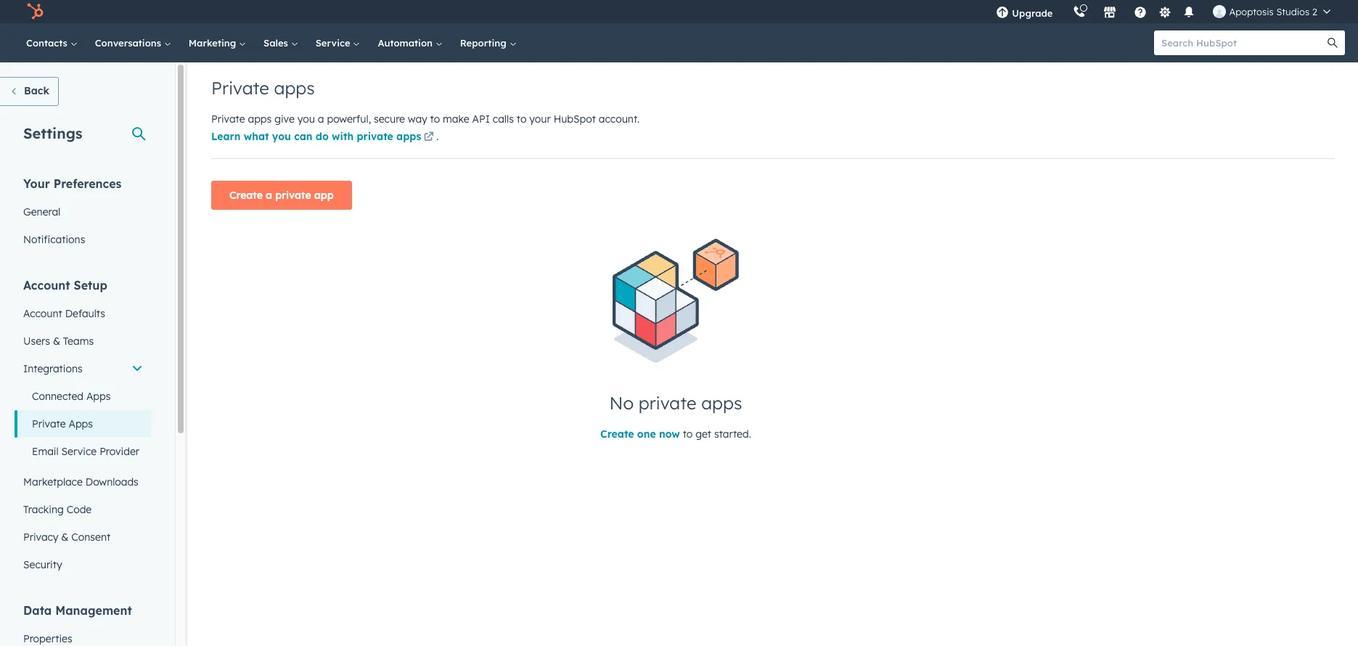 Task type: locate. For each thing, give the bounding box(es) containing it.
marketplace downloads link
[[15, 468, 152, 496]]

& right users at the bottom of page
[[53, 335, 60, 348]]

1 vertical spatial account
[[23, 307, 62, 320]]

private up email
[[32, 417, 66, 431]]

help image
[[1134, 7, 1148, 20]]

private inside the account setup element
[[32, 417, 66, 431]]

private apps
[[32, 417, 93, 431]]

you
[[297, 113, 315, 126], [272, 130, 291, 143]]

apps up started.
[[702, 392, 742, 414]]

apps up what
[[248, 113, 272, 126]]

private apps link
[[15, 410, 152, 438]]

private inside alert
[[639, 392, 697, 414]]

2
[[1313, 6, 1318, 17]]

marketplace downloads
[[23, 476, 139, 489]]

0 horizontal spatial to
[[430, 113, 440, 126]]

0 vertical spatial service
[[316, 37, 353, 49]]

to left get
[[683, 427, 693, 440]]

account setup
[[23, 278, 107, 293]]

create left one
[[601, 427, 634, 440]]

to right calls
[[517, 113, 527, 126]]

apps for private apps
[[69, 417, 93, 431]]

0 horizontal spatial a
[[266, 189, 272, 202]]

private inside button
[[275, 189, 311, 202]]

0 horizontal spatial you
[[272, 130, 291, 143]]

private left app
[[275, 189, 311, 202]]

private apps
[[211, 77, 315, 99]]

1 horizontal spatial private
[[357, 130, 393, 143]]

sales link
[[255, 23, 307, 62]]

create
[[229, 189, 263, 202], [601, 427, 634, 440]]

conversations link
[[86, 23, 180, 62]]

marketplaces button
[[1095, 0, 1126, 23]]

data management
[[23, 603, 132, 618]]

users
[[23, 335, 50, 348]]

private down 'secure'
[[357, 130, 393, 143]]

one
[[637, 427, 656, 440]]

apps for connected apps
[[86, 390, 111, 403]]

account up users at the bottom of page
[[23, 307, 62, 320]]

1 vertical spatial private
[[275, 189, 311, 202]]

a up do
[[318, 113, 324, 126]]

sales
[[264, 37, 291, 49]]

create down what
[[229, 189, 263, 202]]

hubspot link
[[17, 3, 54, 20]]

0 horizontal spatial create
[[229, 189, 263, 202]]

tracking code
[[23, 503, 92, 516]]

create for create one now to get started.
[[601, 427, 634, 440]]

0 vertical spatial create
[[229, 189, 263, 202]]

1 vertical spatial apps
[[69, 417, 93, 431]]

2 vertical spatial private
[[32, 417, 66, 431]]

you up can
[[297, 113, 315, 126]]

general link
[[15, 198, 152, 226]]

secure
[[374, 113, 405, 126]]

apps
[[274, 77, 315, 99], [248, 113, 272, 126], [397, 130, 421, 143], [702, 392, 742, 414]]

can
[[294, 130, 313, 143]]

tara schultz image
[[1214, 5, 1227, 18]]

0 vertical spatial private
[[357, 130, 393, 143]]

privacy & consent link
[[15, 523, 152, 551]]

now
[[659, 427, 680, 440]]

no private apps alert
[[211, 239, 1141, 443]]

properties link
[[15, 625, 152, 646]]

& for privacy
[[61, 531, 69, 544]]

a inside button
[[266, 189, 272, 202]]

upgrade image
[[996, 7, 1009, 20]]

account
[[23, 278, 70, 293], [23, 307, 62, 320]]

way
[[408, 113, 427, 126]]

get
[[696, 427, 712, 440]]

1 vertical spatial create
[[601, 427, 634, 440]]

apoptosis studios 2 button
[[1205, 0, 1340, 23]]

properties
[[23, 632, 72, 645]]

1 vertical spatial service
[[61, 445, 97, 458]]

0 vertical spatial apps
[[86, 390, 111, 403]]

create a private app
[[229, 189, 334, 202]]

connected
[[32, 390, 84, 403]]

account for account setup
[[23, 278, 70, 293]]

2 horizontal spatial to
[[683, 427, 693, 440]]

1 horizontal spatial create
[[601, 427, 634, 440]]

menu item
[[1063, 0, 1066, 23]]

to right way
[[430, 113, 440, 126]]

with
[[332, 130, 354, 143]]

you down the give
[[272, 130, 291, 143]]

apps down integrations 'button' at left
[[86, 390, 111, 403]]

1 horizontal spatial &
[[61, 531, 69, 544]]

a left app
[[266, 189, 272, 202]]

learn
[[211, 130, 241, 143]]

1 vertical spatial a
[[266, 189, 272, 202]]

0 vertical spatial a
[[318, 113, 324, 126]]

0 horizontal spatial private
[[275, 189, 311, 202]]

0 horizontal spatial &
[[53, 335, 60, 348]]

1 vertical spatial private
[[211, 113, 245, 126]]

make
[[443, 113, 469, 126]]

security
[[23, 558, 62, 571]]

connected apps
[[32, 390, 111, 403]]

learn what you can do with private apps
[[211, 130, 421, 143]]

apps
[[86, 390, 111, 403], [69, 417, 93, 431]]

learn what you can do with private apps link
[[211, 129, 437, 147]]

setup
[[74, 278, 107, 293]]

defaults
[[65, 307, 105, 320]]

0 vertical spatial private
[[211, 77, 269, 99]]

private down marketing link at the left
[[211, 77, 269, 99]]

1 horizontal spatial you
[[297, 113, 315, 126]]

2 horizontal spatial private
[[639, 392, 697, 414]]

service
[[316, 37, 353, 49], [61, 445, 97, 458]]

2 vertical spatial private
[[639, 392, 697, 414]]

service down private apps link
[[61, 445, 97, 458]]

1 vertical spatial &
[[61, 531, 69, 544]]

& right privacy
[[61, 531, 69, 544]]

menu
[[986, 0, 1341, 23]]

link opens in a new window image
[[424, 129, 434, 147]]

0 horizontal spatial service
[[61, 445, 97, 458]]

a
[[318, 113, 324, 126], [266, 189, 272, 202]]

hubspot image
[[26, 3, 44, 20]]

help button
[[1129, 0, 1153, 23]]

preferences
[[54, 176, 122, 191]]

to inside no private apps alert
[[683, 427, 693, 440]]

apps down connected apps link
[[69, 417, 93, 431]]

account up 'account defaults'
[[23, 278, 70, 293]]

apps up the give
[[274, 77, 315, 99]]

downloads
[[85, 476, 139, 489]]

no private apps
[[610, 392, 742, 414]]

no
[[610, 392, 634, 414]]

service right sales link
[[316, 37, 353, 49]]

private up now
[[639, 392, 697, 414]]

1 account from the top
[[23, 278, 70, 293]]

0 vertical spatial account
[[23, 278, 70, 293]]

&
[[53, 335, 60, 348], [61, 531, 69, 544]]

back link
[[0, 77, 59, 106]]

private up 'learn'
[[211, 113, 245, 126]]

create inside no private apps alert
[[601, 427, 634, 440]]

back
[[24, 84, 49, 97]]

calling icon button
[[1068, 2, 1092, 21]]

create inside button
[[229, 189, 263, 202]]

reporting link
[[451, 23, 525, 62]]

2 account from the top
[[23, 307, 62, 320]]

0 vertical spatial &
[[53, 335, 60, 348]]

connected apps link
[[15, 383, 152, 410]]

search button
[[1321, 30, 1345, 55]]

create for create a private app
[[229, 189, 263, 202]]

apps inside alert
[[702, 392, 742, 414]]



Task type: describe. For each thing, give the bounding box(es) containing it.
consent
[[71, 531, 110, 544]]

account defaults
[[23, 307, 105, 320]]

calls
[[493, 113, 514, 126]]

private for private apps
[[211, 77, 269, 99]]

marketing
[[189, 37, 239, 49]]

account for account defaults
[[23, 307, 62, 320]]

.
[[437, 130, 439, 143]]

do
[[316, 130, 329, 143]]

marketplaces image
[[1104, 7, 1117, 20]]

users & teams
[[23, 335, 94, 348]]

integrations button
[[15, 355, 152, 383]]

1 horizontal spatial a
[[318, 113, 324, 126]]

started.
[[714, 427, 751, 440]]

your
[[23, 176, 50, 191]]

tracking
[[23, 503, 64, 516]]

data
[[23, 603, 52, 618]]

general
[[23, 205, 60, 219]]

management
[[55, 603, 132, 618]]

your preferences element
[[15, 176, 152, 253]]

link opens in a new window image
[[424, 132, 434, 143]]

your
[[530, 113, 551, 126]]

security link
[[15, 551, 152, 579]]

users & teams link
[[15, 327, 152, 355]]

menu containing apoptosis studios 2
[[986, 0, 1341, 23]]

data management element
[[15, 603, 152, 646]]

give
[[275, 113, 295, 126]]

your preferences
[[23, 176, 122, 191]]

1 horizontal spatial to
[[517, 113, 527, 126]]

1 vertical spatial you
[[272, 130, 291, 143]]

teams
[[63, 335, 94, 348]]

create one now button
[[601, 425, 680, 443]]

private for private apps give you a powerful, secure way to make api calls to your hubspot account.
[[211, 113, 245, 126]]

private for private apps
[[32, 417, 66, 431]]

automation
[[378, 37, 435, 49]]

create a private app button
[[211, 181, 352, 210]]

account.
[[599, 113, 640, 126]]

powerful,
[[327, 113, 371, 126]]

account defaults link
[[15, 300, 152, 327]]

tracking code link
[[15, 496, 152, 523]]

settings
[[23, 124, 82, 142]]

settings image
[[1159, 6, 1172, 19]]

service inside the account setup element
[[61, 445, 97, 458]]

contacts
[[26, 37, 70, 49]]

privacy & consent
[[23, 531, 110, 544]]

marketplace
[[23, 476, 83, 489]]

conversations
[[95, 37, 164, 49]]

upgrade
[[1012, 7, 1053, 19]]

app
[[314, 189, 334, 202]]

& for users
[[53, 335, 60, 348]]

integrations
[[23, 362, 83, 375]]

service link
[[307, 23, 369, 62]]

search image
[[1328, 38, 1338, 48]]

Search HubSpot search field
[[1154, 30, 1332, 55]]

notifications image
[[1183, 7, 1196, 20]]

automation link
[[369, 23, 451, 62]]

create one now to get started.
[[601, 427, 751, 440]]

contacts link
[[17, 23, 86, 62]]

email
[[32, 445, 59, 458]]

privacy
[[23, 531, 58, 544]]

code
[[67, 503, 92, 516]]

settings link
[[1156, 4, 1174, 19]]

apoptosis
[[1230, 6, 1274, 17]]

api
[[472, 113, 490, 126]]

what
[[244, 130, 269, 143]]

account setup element
[[15, 277, 152, 579]]

1 horizontal spatial service
[[316, 37, 353, 49]]

marketing link
[[180, 23, 255, 62]]

private apps give you a powerful, secure way to make api calls to your hubspot account.
[[211, 113, 640, 126]]

apps down way
[[397, 130, 421, 143]]

provider
[[100, 445, 139, 458]]

studios
[[1277, 6, 1310, 17]]

notifications link
[[15, 226, 152, 253]]

notifications
[[23, 233, 85, 246]]

0 vertical spatial you
[[297, 113, 315, 126]]

calling icon image
[[1073, 6, 1087, 19]]

hubspot
[[554, 113, 596, 126]]

reporting
[[460, 37, 509, 49]]

email service provider
[[32, 445, 139, 458]]

apoptosis studios 2
[[1230, 6, 1318, 17]]

email service provider link
[[15, 438, 152, 465]]

notifications button
[[1177, 0, 1202, 23]]



Task type: vqa. For each thing, say whether or not it's contained in the screenshot.
5 button
no



